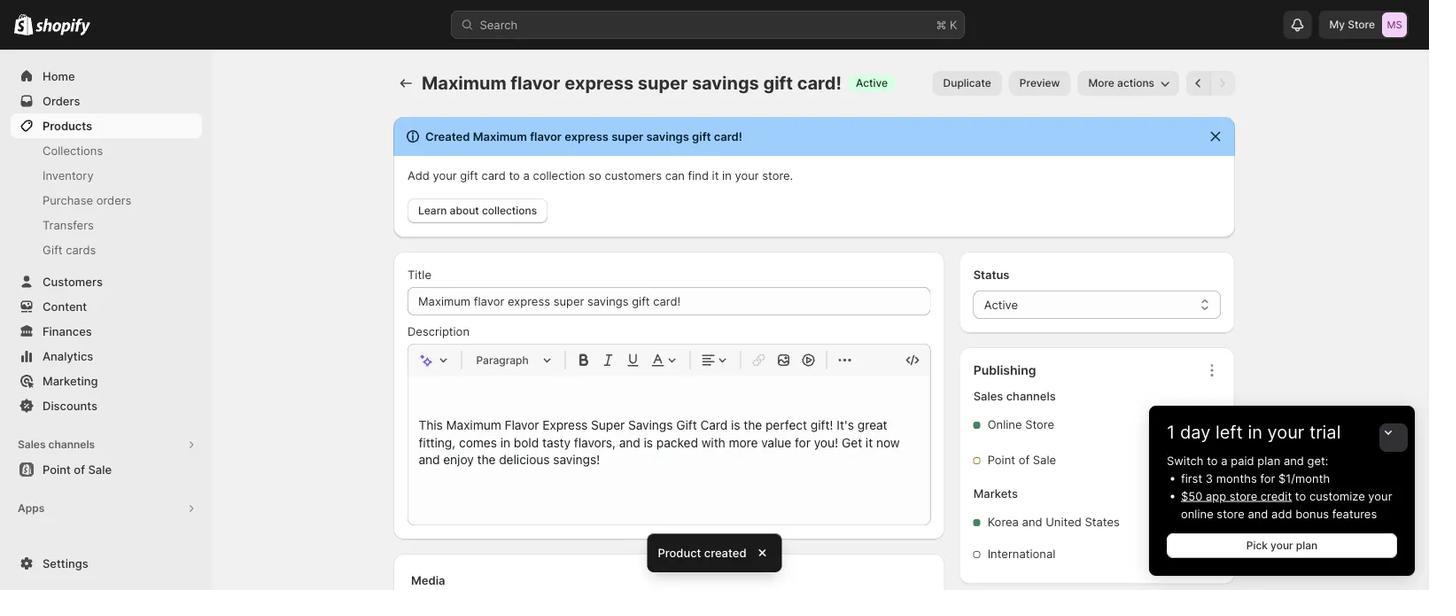 Task type: describe. For each thing, give the bounding box(es) containing it.
add
[[408, 168, 430, 182]]

left
[[1215, 421, 1243, 443]]

customers
[[605, 168, 662, 182]]

store for my store
[[1348, 18, 1375, 31]]

learn
[[418, 204, 447, 217]]

0 horizontal spatial shopify image
[[14, 14, 33, 35]]

gift cards link
[[11, 237, 202, 262]]

customize
[[1309, 489, 1365, 503]]

next image
[[1214, 74, 1231, 92]]

created
[[704, 546, 746, 559]]

my store
[[1329, 18, 1375, 31]]

switch
[[1167, 454, 1204, 467]]

Title text field
[[408, 287, 931, 315]]

settings link
[[11, 551, 202, 576]]

1 horizontal spatial to
[[1207, 454, 1218, 467]]

1 horizontal spatial point of sale
[[988, 453, 1056, 467]]

collections link
[[11, 138, 202, 163]]

3
[[1206, 471, 1213, 485]]

0 vertical spatial savings
[[692, 72, 759, 94]]

purchase orders
[[43, 193, 131, 207]]

1 day left in your trial element
[[1149, 452, 1415, 576]]

settings
[[43, 556, 88, 570]]

1 horizontal spatial sales channels
[[973, 389, 1056, 403]]

paragraph
[[476, 353, 529, 366]]

1 vertical spatial card!
[[714, 129, 742, 143]]

collections
[[43, 144, 103, 157]]

point of sale inside 'link'
[[43, 462, 112, 476]]

duplicate button
[[933, 71, 1002, 96]]

months
[[1216, 471, 1257, 485]]

maximum flavor express super savings gift card!
[[422, 72, 842, 94]]

preview button
[[1009, 71, 1071, 96]]

collection
[[533, 168, 585, 182]]

pick
[[1246, 539, 1268, 552]]

actions
[[1117, 77, 1154, 89]]

gift
[[43, 243, 63, 256]]

your left the store. on the right top
[[735, 168, 759, 182]]

your inside to customize your online store and add bonus features
[[1368, 489, 1392, 503]]

markets
[[973, 487, 1018, 501]]

point inside point of sale 'link'
[[43, 462, 71, 476]]

your right the add
[[433, 168, 457, 182]]

point of sale button
[[0, 457, 213, 482]]

1 horizontal spatial sale
[[1033, 453, 1056, 467]]

purchase orders link
[[11, 188, 202, 213]]

your inside dropdown button
[[1267, 421, 1304, 443]]

content
[[43, 299, 87, 313]]

pick your plan link
[[1167, 533, 1397, 558]]

product created
[[658, 546, 746, 559]]

1 horizontal spatial of
[[1019, 453, 1030, 467]]

0 horizontal spatial savings
[[646, 129, 689, 143]]

1 horizontal spatial plan
[[1296, 539, 1318, 552]]

online store
[[988, 418, 1054, 431]]

0 vertical spatial flavor
[[511, 72, 560, 94]]

for
[[1260, 471, 1275, 485]]

sale inside 'link'
[[88, 462, 112, 476]]

inventory link
[[11, 163, 202, 188]]

add your gift card to a collection so customers can find it in your store.
[[408, 168, 793, 182]]

states
[[1085, 515, 1120, 529]]

online
[[988, 418, 1022, 431]]

0 vertical spatial gift
[[763, 72, 793, 94]]

get:
[[1307, 454, 1328, 467]]

more
[[1088, 77, 1114, 89]]

in inside dropdown button
[[1248, 421, 1262, 443]]

⌘ k
[[936, 18, 957, 31]]

search
[[480, 18, 518, 31]]

marketing
[[43, 374, 98, 388]]

media
[[411, 573, 445, 587]]

trial
[[1309, 421, 1341, 443]]

so
[[588, 168, 601, 182]]

sales channels button
[[11, 432, 202, 457]]

features
[[1332, 507, 1377, 520]]

about
[[450, 204, 479, 217]]

inventory
[[43, 168, 94, 182]]

apps
[[18, 502, 45, 515]]

more actions button
[[1078, 71, 1179, 96]]

1 horizontal spatial channels
[[1006, 389, 1056, 403]]

discounts
[[43, 399, 97, 412]]

k
[[950, 18, 957, 31]]

$50 app store credit link
[[1181, 489, 1292, 503]]

find
[[688, 168, 709, 182]]

finances link
[[11, 319, 202, 344]]

app
[[1206, 489, 1226, 503]]

korea
[[988, 515, 1019, 529]]

2 express from the top
[[564, 129, 609, 143]]

2 vertical spatial gift
[[460, 168, 478, 182]]

international
[[988, 547, 1055, 561]]

$50 app store credit
[[1181, 489, 1292, 503]]

0 vertical spatial sales
[[973, 389, 1003, 403]]

1 day left in your trial
[[1167, 421, 1341, 443]]

active for status
[[984, 298, 1018, 311]]

0 vertical spatial to
[[509, 168, 520, 182]]

product
[[658, 546, 701, 559]]

1 vertical spatial super
[[611, 129, 643, 143]]

bonus
[[1295, 507, 1329, 520]]

home link
[[11, 64, 202, 89]]

0 horizontal spatial and
[[1022, 515, 1042, 529]]

day
[[1180, 421, 1211, 443]]



Task type: vqa. For each thing, say whether or not it's contained in the screenshot.
3
yes



Task type: locate. For each thing, give the bounding box(es) containing it.
plan up for on the bottom of page
[[1257, 454, 1280, 467]]

sale
[[1033, 453, 1056, 467], [88, 462, 112, 476]]

maximum up card
[[473, 129, 527, 143]]

store right online
[[1025, 418, 1054, 431]]

transfers
[[43, 218, 94, 232]]

1 vertical spatial store
[[1025, 418, 1054, 431]]

sales down publishing at the right of the page
[[973, 389, 1003, 403]]

your up features at the right of the page
[[1368, 489, 1392, 503]]

preview
[[1020, 77, 1060, 89]]

1 express from the top
[[564, 72, 634, 94]]

1 horizontal spatial and
[[1248, 507, 1268, 520]]

point of sale down online store
[[988, 453, 1056, 467]]

publishing
[[973, 363, 1036, 378]]

0 horizontal spatial in
[[722, 168, 732, 182]]

created maximum flavor express super savings gift card!
[[425, 129, 742, 143]]

to inside to customize your online store and add bonus features
[[1295, 489, 1306, 503]]

title
[[408, 268, 431, 281]]

analytics link
[[11, 344, 202, 369]]

cards
[[66, 243, 96, 256]]

korea and united states
[[988, 515, 1120, 529]]

channels up online store
[[1006, 389, 1056, 403]]

super
[[638, 72, 688, 94], [611, 129, 643, 143]]

sales channels inside button
[[18, 438, 95, 451]]

1
[[1167, 421, 1175, 443]]

channels down discounts
[[48, 438, 95, 451]]

gift
[[763, 72, 793, 94], [692, 129, 711, 143], [460, 168, 478, 182]]

0 horizontal spatial sales channels
[[18, 438, 95, 451]]

1 horizontal spatial in
[[1248, 421, 1262, 443]]

0 vertical spatial store
[[1348, 18, 1375, 31]]

flavor up collection
[[530, 129, 562, 143]]

0 horizontal spatial point of sale
[[43, 462, 112, 476]]

0 vertical spatial active
[[856, 77, 888, 89]]

2 horizontal spatial gift
[[763, 72, 793, 94]]

1 horizontal spatial savings
[[692, 72, 759, 94]]

0 horizontal spatial sales
[[18, 438, 46, 451]]

1 horizontal spatial sales
[[973, 389, 1003, 403]]

to customize your online store and add bonus features
[[1181, 489, 1392, 520]]

status
[[973, 268, 1010, 281]]

to up 3
[[1207, 454, 1218, 467]]

analytics
[[43, 349, 93, 363]]

0 horizontal spatial card!
[[714, 129, 742, 143]]

store down months
[[1230, 489, 1257, 503]]

sales
[[973, 389, 1003, 403], [18, 438, 46, 451]]

1 vertical spatial gift
[[692, 129, 711, 143]]

first
[[1181, 471, 1202, 485]]

orders link
[[11, 89, 202, 113]]

home
[[43, 69, 75, 83]]

1 horizontal spatial shopify image
[[36, 18, 91, 36]]

store
[[1348, 18, 1375, 31], [1025, 418, 1054, 431]]

1 vertical spatial express
[[564, 129, 609, 143]]

point up markets
[[988, 453, 1015, 467]]

1 vertical spatial sales channels
[[18, 438, 95, 451]]

your
[[433, 168, 457, 182], [735, 168, 759, 182], [1267, 421, 1304, 443], [1368, 489, 1392, 503], [1271, 539, 1293, 552]]

learn about collections
[[418, 204, 537, 217]]

finances
[[43, 324, 92, 338]]

your left trial
[[1267, 421, 1304, 443]]

credit
[[1261, 489, 1292, 503]]

0 vertical spatial maximum
[[422, 72, 507, 94]]

orders
[[43, 94, 80, 108]]

and up the '$1/month'
[[1284, 454, 1304, 467]]

1 vertical spatial channels
[[48, 438, 95, 451]]

1 horizontal spatial a
[[1221, 454, 1228, 467]]

sales channels down discounts
[[18, 438, 95, 451]]

card
[[481, 168, 506, 182]]

channels inside button
[[48, 438, 95, 451]]

and right the korea
[[1022, 515, 1042, 529]]

products
[[43, 119, 92, 132]]

store for online store
[[1025, 418, 1054, 431]]

0 vertical spatial channels
[[1006, 389, 1056, 403]]

0 horizontal spatial point
[[43, 462, 71, 476]]

plan
[[1257, 454, 1280, 467], [1296, 539, 1318, 552]]

store inside to customize your online store and add bonus features
[[1217, 507, 1245, 520]]

savings
[[692, 72, 759, 94], [646, 129, 689, 143]]

purchase
[[43, 193, 93, 207]]

discounts link
[[11, 393, 202, 418]]

sales down discounts
[[18, 438, 46, 451]]

and left add
[[1248, 507, 1268, 520]]

first 3 months for $1/month
[[1181, 471, 1330, 485]]

description
[[408, 324, 470, 338]]

your right pick at right bottom
[[1271, 539, 1293, 552]]

1 vertical spatial store
[[1217, 507, 1245, 520]]

my
[[1329, 18, 1345, 31]]

of down online store
[[1019, 453, 1030, 467]]

express up created maximum flavor express super savings gift card!
[[564, 72, 634, 94]]

point up apps
[[43, 462, 71, 476]]

⌘
[[936, 18, 947, 31]]

learn about collections link
[[408, 198, 548, 223]]

in
[[722, 168, 732, 182], [1248, 421, 1262, 443]]

paragraph button
[[469, 350, 558, 371]]

0 horizontal spatial to
[[509, 168, 520, 182]]

0 horizontal spatial channels
[[48, 438, 95, 451]]

0 horizontal spatial active
[[856, 77, 888, 89]]

$50
[[1181, 489, 1203, 503]]

store.
[[762, 168, 793, 182]]

1 horizontal spatial gift
[[692, 129, 711, 143]]

1 day left in your trial button
[[1149, 406, 1415, 443]]

2 horizontal spatial to
[[1295, 489, 1306, 503]]

and for store
[[1248, 507, 1268, 520]]

plan down bonus
[[1296, 539, 1318, 552]]

and
[[1284, 454, 1304, 467], [1248, 507, 1268, 520], [1022, 515, 1042, 529]]

products link
[[11, 113, 202, 138]]

1 horizontal spatial store
[[1348, 18, 1375, 31]]

a left collection
[[523, 168, 530, 182]]

sales channels
[[973, 389, 1056, 403], [18, 438, 95, 451]]

to right card
[[509, 168, 520, 182]]

maximum up the created
[[422, 72, 507, 94]]

1 vertical spatial plan
[[1296, 539, 1318, 552]]

0 horizontal spatial gift
[[460, 168, 478, 182]]

0 horizontal spatial of
[[74, 462, 85, 476]]

shopify image
[[14, 14, 33, 35], [36, 18, 91, 36]]

point of sale
[[988, 453, 1056, 467], [43, 462, 112, 476]]

paid
[[1231, 454, 1254, 467]]

0 vertical spatial in
[[722, 168, 732, 182]]

sale down sales channels button
[[88, 462, 112, 476]]

0 vertical spatial a
[[523, 168, 530, 182]]

express up "so"
[[564, 129, 609, 143]]

more actions
[[1088, 77, 1154, 89]]

online
[[1181, 507, 1213, 520]]

0 vertical spatial super
[[638, 72, 688, 94]]

customers
[[43, 275, 103, 288]]

1 vertical spatial active
[[984, 298, 1018, 311]]

it
[[712, 168, 719, 182]]

0 horizontal spatial a
[[523, 168, 530, 182]]

1 vertical spatial in
[[1248, 421, 1262, 443]]

and for plan
[[1284, 454, 1304, 467]]

orders
[[96, 193, 131, 207]]

1 horizontal spatial active
[[984, 298, 1018, 311]]

1 vertical spatial maximum
[[473, 129, 527, 143]]

channels
[[1006, 389, 1056, 403], [48, 438, 95, 451]]

to
[[509, 168, 520, 182], [1207, 454, 1218, 467], [1295, 489, 1306, 503]]

apps button
[[11, 496, 202, 521]]

in right it
[[722, 168, 732, 182]]

0 vertical spatial sales channels
[[973, 389, 1056, 403]]

0 vertical spatial card!
[[797, 72, 842, 94]]

sale down online store
[[1033, 453, 1056, 467]]

flavor
[[511, 72, 560, 94], [530, 129, 562, 143]]

to down the '$1/month'
[[1295, 489, 1306, 503]]

express
[[564, 72, 634, 94], [564, 129, 609, 143]]

sales channels down publishing at the right of the page
[[973, 389, 1056, 403]]

transfers link
[[11, 213, 202, 237]]

customers link
[[11, 269, 202, 294]]

add
[[1271, 507, 1292, 520]]

card!
[[797, 72, 842, 94], [714, 129, 742, 143]]

store right my
[[1348, 18, 1375, 31]]

1 vertical spatial to
[[1207, 454, 1218, 467]]

can
[[665, 168, 685, 182]]

sales inside button
[[18, 438, 46, 451]]

united
[[1046, 515, 1082, 529]]

flavor down search
[[511, 72, 560, 94]]

a left "paid"
[[1221, 454, 1228, 467]]

created
[[425, 129, 470, 143]]

$1/month
[[1278, 471, 1330, 485]]

point
[[988, 453, 1015, 467], [43, 462, 71, 476]]

1 horizontal spatial card!
[[797, 72, 842, 94]]

1 vertical spatial savings
[[646, 129, 689, 143]]

of inside 'link'
[[74, 462, 85, 476]]

and inside to customize your online store and add bonus features
[[1248, 507, 1268, 520]]

1 horizontal spatial point
[[988, 453, 1015, 467]]

a
[[523, 168, 530, 182], [1221, 454, 1228, 467]]

2 vertical spatial to
[[1295, 489, 1306, 503]]

pick your plan
[[1246, 539, 1318, 552]]

of down sales channels button
[[74, 462, 85, 476]]

0 horizontal spatial sale
[[88, 462, 112, 476]]

marketing link
[[11, 369, 202, 393]]

active for maximum flavor express super savings gift card!
[[856, 77, 888, 89]]

content link
[[11, 294, 202, 319]]

1 vertical spatial a
[[1221, 454, 1228, 467]]

in right left
[[1248, 421, 1262, 443]]

0 horizontal spatial store
[[1025, 418, 1054, 431]]

0 vertical spatial store
[[1230, 489, 1257, 503]]

1 vertical spatial sales
[[18, 438, 46, 451]]

0 horizontal spatial plan
[[1257, 454, 1280, 467]]

store down $50 app store credit
[[1217, 507, 1245, 520]]

0 vertical spatial plan
[[1257, 454, 1280, 467]]

2 horizontal spatial and
[[1284, 454, 1304, 467]]

my store image
[[1382, 12, 1407, 37]]

point of sale down sales channels button
[[43, 462, 112, 476]]

1 vertical spatial flavor
[[530, 129, 562, 143]]

point of sale link
[[11, 457, 202, 482]]

0 vertical spatial express
[[564, 72, 634, 94]]



